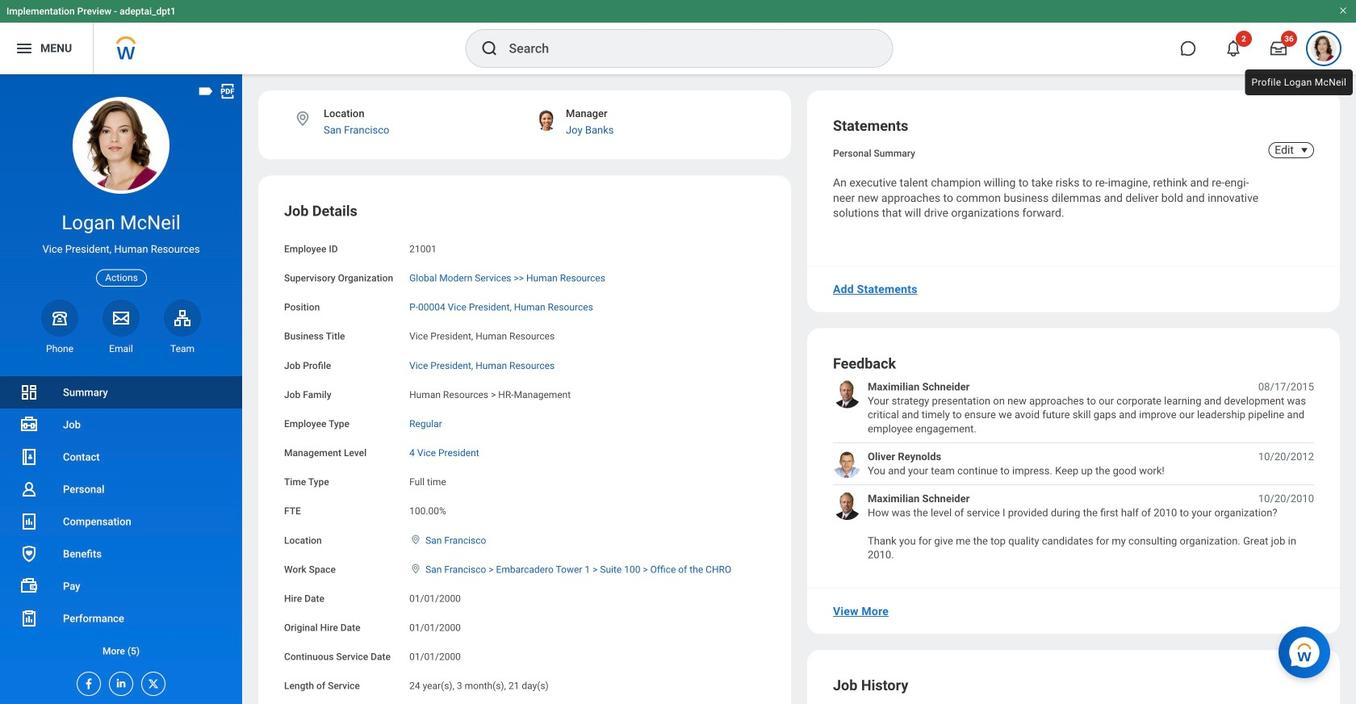 Task type: locate. For each thing, give the bounding box(es) containing it.
list
[[0, 376, 242, 667], [834, 380, 1315, 562]]

phone image
[[48, 308, 71, 328]]

location image
[[294, 110, 312, 128], [410, 534, 423, 545], [410, 563, 423, 575]]

0 vertical spatial location image
[[294, 110, 312, 128]]

team logan mcneil element
[[164, 342, 201, 355]]

email logan mcneil element
[[103, 342, 140, 355]]

2 employee's photo (maximilian schneider) image from the top
[[834, 492, 862, 520]]

pay image
[[19, 577, 39, 596]]

2 vertical spatial location image
[[410, 563, 423, 575]]

employee's photo (maximilian schneider) image down employee's photo (oliver reynolds)
[[834, 492, 862, 520]]

tooltip
[[1243, 66, 1357, 99]]

linkedin image
[[110, 673, 128, 690]]

banner
[[0, 0, 1357, 74]]

performance image
[[19, 609, 39, 628]]

search image
[[480, 39, 500, 58]]

employee's photo (maximilian schneider) image
[[834, 380, 862, 408], [834, 492, 862, 520]]

group
[[284, 202, 766, 704]]

tag image
[[197, 82, 215, 100]]

employee's photo (oliver reynolds) image
[[834, 450, 862, 478]]

caret down image
[[1296, 144, 1315, 157]]

contact image
[[19, 447, 39, 467]]

full time element
[[410, 473, 446, 488]]

Search Workday  search field
[[509, 31, 860, 66]]

0 vertical spatial employee's photo (maximilian schneider) image
[[834, 380, 862, 408]]

notifications large image
[[1226, 40, 1242, 57]]

1 vertical spatial employee's photo (maximilian schneider) image
[[834, 492, 862, 520]]

employee's photo (maximilian schneider) image up employee's photo (oliver reynolds)
[[834, 380, 862, 408]]

inbox large image
[[1271, 40, 1287, 57]]



Task type: vqa. For each thing, say whether or not it's contained in the screenshot.
'Related Actions' image
no



Task type: describe. For each thing, give the bounding box(es) containing it.
1 horizontal spatial list
[[834, 380, 1315, 562]]

view printable version (pdf) image
[[219, 82, 237, 100]]

1 vertical spatial location image
[[410, 534, 423, 545]]

personal image
[[19, 480, 39, 499]]

x image
[[142, 673, 160, 691]]

job image
[[19, 415, 39, 435]]

justify image
[[15, 39, 34, 58]]

benefits image
[[19, 544, 39, 564]]

facebook image
[[78, 673, 95, 691]]

view team image
[[173, 308, 192, 328]]

compensation image
[[19, 512, 39, 531]]

profile logan mcneil image
[[1312, 36, 1338, 65]]

personal summary element
[[834, 145, 916, 159]]

summary image
[[19, 383, 39, 402]]

navigation pane region
[[0, 74, 242, 704]]

0 horizontal spatial list
[[0, 376, 242, 667]]

close environment banner image
[[1339, 6, 1349, 15]]

phone logan mcneil element
[[41, 342, 78, 355]]

1 employee's photo (maximilian schneider) image from the top
[[834, 380, 862, 408]]

mail image
[[111, 308, 131, 328]]



